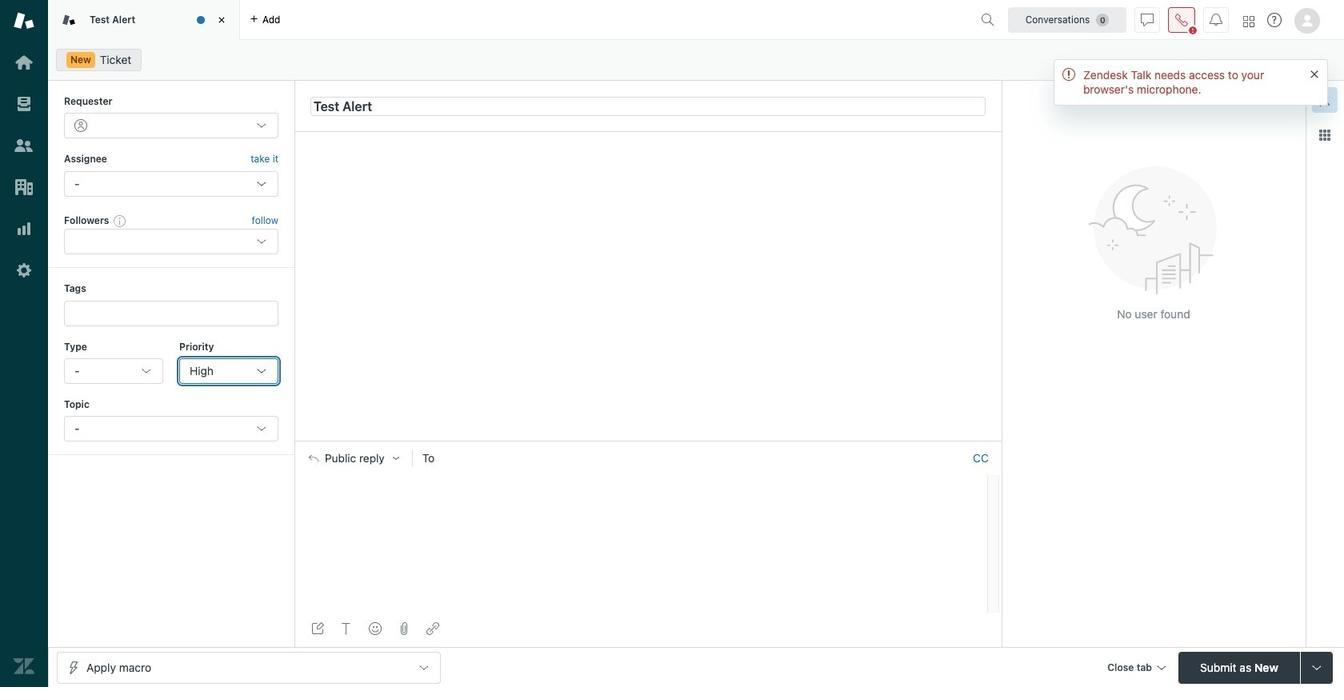 Task type: vqa. For each thing, say whether or not it's contained in the screenshot.
the Add attachment image
yes



Task type: locate. For each thing, give the bounding box(es) containing it.
main element
[[0, 0, 48, 687]]

zendesk image
[[14, 656, 34, 677]]

info on adding followers image
[[114, 214, 127, 227]]

secondary element
[[48, 44, 1345, 76]]

zendesk products image
[[1244, 16, 1255, 27]]

tab
[[48, 0, 240, 40]]

reporting image
[[14, 218, 34, 239]]

add link (cmd k) image
[[427, 623, 439, 635]]

button displays agent's chat status as invisible. image
[[1141, 13, 1154, 26]]

format text image
[[340, 623, 353, 635]]

draft mode image
[[311, 623, 324, 635]]

get started image
[[14, 52, 34, 73]]

organizations image
[[14, 177, 34, 198]]



Task type: describe. For each thing, give the bounding box(es) containing it.
customers image
[[14, 135, 34, 156]]

displays possible ticket submission types image
[[1311, 661, 1324, 674]]

apps image
[[1319, 129, 1332, 142]]

views image
[[14, 94, 34, 114]]

insert emojis image
[[369, 623, 382, 635]]

admin image
[[14, 260, 34, 281]]

tabs tab list
[[48, 0, 975, 40]]

add attachment image
[[398, 623, 411, 635]]

close image
[[214, 12, 230, 28]]

Subject field
[[311, 96, 986, 116]]

customer context image
[[1319, 94, 1332, 106]]

notifications image
[[1210, 13, 1223, 26]]

zendesk support image
[[14, 10, 34, 31]]

minimize composer image
[[642, 435, 655, 448]]

get help image
[[1268, 13, 1282, 27]]



